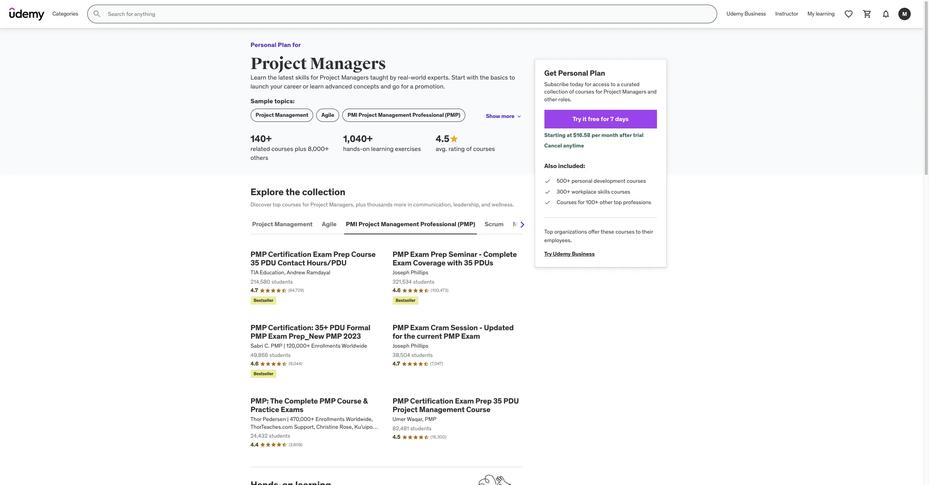 Task type: vqa. For each thing, say whether or not it's contained in the screenshot.
"Management" within the pmp certification exam prep 35 pdu project management course umer waqar, pmp 82,481 students
yes



Task type: describe. For each thing, give the bounding box(es) containing it.
(3,608)
[[289, 442, 303, 448]]

(64,729)
[[288, 288, 304, 293]]

udemy image
[[9, 7, 45, 21]]

world
[[411, 74, 426, 81]]

learn
[[251, 74, 266, 81]]

explore
[[251, 186, 284, 198]]

for up project managers
[[292, 41, 301, 49]]

employees.
[[545, 237, 572, 244]]

0 horizontal spatial of
[[466, 145, 472, 153]]

tia
[[251, 269, 259, 276]]

course for pmp
[[337, 396, 362, 406]]

course for prep
[[351, 249, 376, 259]]

exercises
[[395, 145, 421, 153]]

3608 reviews element
[[289, 442, 303, 448]]

related
[[251, 145, 270, 153]]

|
[[284, 342, 285, 349]]

sabri
[[251, 342, 263, 349]]

leadership,
[[454, 201, 480, 208]]

for right the today
[[585, 81, 592, 88]]

courses up professions in the top of the page
[[627, 177, 646, 184]]

try it free for 7 days link
[[545, 110, 657, 128]]

personal
[[572, 177, 593, 184]]

students up (3,608)
[[269, 433, 290, 440]]

complete inside pmp exam prep seminar - complete exam coverage with 35 pdus joseph phillips 321,534 students
[[483, 249, 517, 259]]

500+
[[557, 177, 570, 184]]

start
[[452, 74, 465, 81]]

pmp exam cram session - updated for the current pmp exam joseph phillips 38,504 students
[[393, 323, 514, 359]]

project management for project management link
[[256, 111, 308, 118]]

udemy inside try udemy business link
[[553, 250, 571, 257]]

the up your
[[268, 74, 277, 81]]

for down the real-
[[401, 82, 409, 90]]

to inside top organizations offer these courses to their employees.
[[636, 228, 641, 235]]

for down access on the top right
[[596, 88, 602, 95]]

certification for contact
[[268, 249, 311, 259]]

my learning
[[808, 10, 835, 17]]

udemy inside udemy business link
[[727, 10, 744, 17]]

their
[[642, 228, 653, 235]]

project inside explore the collection discover top courses for project managers, plus thousands more in communication, leadership, and wellness.
[[311, 201, 328, 208]]

Search for anything text field
[[107, 7, 708, 21]]

project management for project management button
[[252, 220, 313, 228]]

35 inside pmp exam prep seminar - complete exam coverage with 35 pdus joseph phillips 321,534 students
[[464, 258, 473, 268]]

bestseller for pmp certification exam prep course 35 pdu contact hours/pdu
[[254, 298, 273, 303]]

pdu inside pmp certification exam prep course 35 pdu contact hours/pdu tia education, andrew ramdayal 214,580 students
[[261, 258, 276, 268]]

214,580
[[251, 278, 270, 285]]

go
[[393, 82, 400, 90]]

organizations
[[555, 228, 587, 235]]

pmp certification exam prep course 35 pdu contact hours/pdu tia education, andrew ramdayal 214,580 students
[[251, 249, 376, 285]]

1 horizontal spatial learning
[[816, 10, 835, 17]]

courses inside explore the collection discover top courses for project managers, plus thousands more in communication, leadership, and wellness.
[[282, 201, 301, 208]]

courses for 100+ other top professions
[[557, 199, 652, 206]]

month
[[602, 131, 619, 138]]

andrew
[[287, 269, 305, 276]]

pdu inside pmp certification exam prep 35 pdu project management course umer waqar, pmp 82,481 students
[[504, 396, 519, 406]]

pmp inside pmp exam prep seminar - complete exam coverage with 35 pdus joseph phillips 321,534 students
[[393, 249, 409, 259]]

project inside pmp certification exam prep 35 pdu project management course umer waqar, pmp 82,481 students
[[393, 405, 418, 414]]

after
[[620, 131, 632, 138]]

umer
[[393, 416, 406, 423]]

rating
[[449, 145, 465, 153]]

bestseller for pmp certification: 35+ pdu formal pmp exam prep_new pmp 2023
[[254, 371, 273, 377]]

120,000+
[[286, 342, 310, 349]]

courses inside 140+ related courses plus 8,000+ others
[[272, 145, 293, 153]]

phillips for the
[[411, 342, 429, 349]]

offer
[[589, 228, 600, 235]]

m
[[903, 10, 907, 17]]

launch
[[251, 82, 269, 90]]

pmi for pmi project management professional (pmp) button
[[346, 220, 357, 228]]

courses inside top organizations offer these courses to their employees.
[[616, 228, 635, 235]]

4.7 for pmp certification exam prep course 35 pdu contact hours/pdu
[[251, 287, 258, 294]]

to inside learn the latest skills for project managers taught by real-world experts. start with the basics to launch your career or learn advanced concepts and go for a promotion.
[[510, 74, 515, 81]]

(pmp) for pmi project management professional (pmp) button
[[458, 220, 475, 228]]

others
[[251, 154, 268, 161]]

100+
[[586, 199, 599, 206]]

learn the latest skills for project managers taught by real-world experts. start with the basics to launch your career or learn advanced concepts and go for a promotion.
[[251, 74, 515, 90]]

38,504
[[393, 352, 410, 359]]

subscribe
[[545, 81, 569, 88]]

agile for agile button
[[322, 220, 337, 228]]

4.6 for pmp exam prep seminar - complete exam coverage with 35 pdus
[[393, 287, 401, 294]]

thousands
[[367, 201, 393, 208]]

(pmp) for pmi project management professional (pmp) link
[[445, 111, 461, 118]]

pmi project management professional (pmp) button
[[344, 215, 477, 234]]

try for try udemy business
[[545, 250, 552, 257]]

project down thousands
[[359, 220, 380, 228]]

1,040+
[[343, 133, 373, 145]]

the left 'basics'
[[480, 74, 489, 81]]

pmp exam cram session - updated for the current pmp exam link
[[393, 323, 522, 341]]

the inside explore the collection discover top courses for project managers, plus thousands more in communication, leadership, and wellness.
[[286, 186, 300, 198]]

pdu inside pmp certification: 35+ pdu formal pmp exam prep_new pmp 2023 sabri c. pmp | 120,000+ enrollments worldwide 49,866 students
[[330, 323, 345, 332]]

64729 reviews element
[[288, 288, 304, 294]]

top
[[545, 228, 553, 235]]

top for collection
[[273, 201, 281, 208]]

students inside pmp exam prep seminar - complete exam coverage with 35 pdus joseph phillips 321,534 students
[[413, 278, 435, 285]]

courses
[[557, 199, 577, 206]]

(16,300)
[[431, 434, 447, 440]]

prep_new
[[289, 332, 324, 341]]

500+ personal development courses
[[557, 177, 646, 184]]

these
[[601, 228, 615, 235]]

try udemy business link
[[545, 245, 595, 257]]

categories
[[52, 10, 78, 17]]

phillips for coverage
[[411, 269, 429, 276]]

next image
[[516, 218, 529, 231]]

exam inside pmp certification exam prep 35 pdu project management course umer waqar, pmp 82,481 students
[[455, 396, 474, 406]]

prep inside pmp exam prep seminar - complete exam coverage with 35 pdus joseph phillips 321,534 students
[[431, 249, 447, 259]]

1 vertical spatial other
[[600, 199, 613, 206]]

days
[[615, 115, 629, 123]]

hours/pdu
[[307, 258, 347, 268]]

plus inside 140+ related courses plus 8,000+ others
[[295, 145, 306, 153]]

project down personal plan for
[[251, 54, 307, 74]]

with inside learn the latest skills for project managers taught by real-world experts. start with the basics to launch your career or learn advanced concepts and go for a promotion.
[[467, 74, 479, 81]]

0 vertical spatial personal
[[251, 41, 277, 49]]

0 vertical spatial 4.5
[[436, 133, 450, 145]]

coverage
[[413, 258, 446, 268]]

pmp: the complete pmp course & practice exams
[[251, 396, 368, 414]]

4.4
[[251, 441, 259, 448]]

100473 reviews element
[[431, 288, 449, 294]]

show
[[486, 113, 500, 120]]

contact
[[278, 258, 305, 268]]

collection inside get personal plan subscribe today for access to a curated collection of courses for project managers and other roles.
[[545, 88, 568, 95]]

sample
[[251, 97, 273, 105]]

xsmall image inside show more button
[[516, 113, 522, 119]]

promotion.
[[415, 82, 445, 90]]

pmp: the complete pmp course & practice exams link
[[251, 396, 380, 414]]

shopping cart with 0 items image
[[863, 9, 872, 19]]

pmp inside pmp certification exam prep course 35 pdu contact hours/pdu tia education, andrew ramdayal 214,580 students
[[251, 249, 267, 259]]

students inside pmp certification exam prep course 35 pdu contact hours/pdu tia education, andrew ramdayal 214,580 students
[[272, 278, 293, 285]]

cram
[[431, 323, 449, 332]]

my learning link
[[803, 5, 840, 23]]

wishlist image
[[844, 9, 854, 19]]

notifications image
[[882, 9, 891, 19]]

courses right rating
[[473, 145, 495, 153]]

xsmall image for 300+
[[545, 188, 551, 196]]

for up 'learn'
[[311, 74, 318, 81]]

- for complete
[[479, 249, 482, 259]]

courses down development
[[612, 188, 631, 195]]

1,040+ hands-on learning exercises
[[343, 133, 421, 153]]

certification for management
[[410, 396, 454, 406]]

82,481
[[393, 425, 409, 432]]

pmp certification: 35+ pdu formal pmp exam prep_new pmp 2023 sabri c. pmp | 120,000+ enrollments worldwide 49,866 students
[[251, 323, 371, 359]]

per
[[592, 131, 600, 138]]

concepts
[[354, 82, 379, 90]]

try for try it free for 7 days
[[573, 115, 581, 123]]

agile button
[[320, 215, 338, 234]]

avg.
[[436, 145, 447, 153]]

prep for course
[[334, 249, 350, 259]]

my
[[808, 10, 815, 17]]

managers up advanced
[[310, 54, 386, 74]]

- for updated
[[480, 323, 483, 332]]

management down go
[[378, 111, 411, 118]]

professional for pmi project management professional (pmp) button
[[420, 220, 457, 228]]

personal inside get personal plan subscribe today for access to a curated collection of courses for project managers and other roles.
[[558, 68, 589, 78]]

management inside button
[[274, 220, 313, 228]]

project management link
[[251, 109, 313, 122]]



Task type: locate. For each thing, give the bounding box(es) containing it.
1 horizontal spatial pdu
[[330, 323, 345, 332]]

current
[[417, 332, 442, 341]]

a inside learn the latest skills for project managers taught by real-world experts. start with the basics to launch your career or learn advanced concepts and go for a promotion.
[[410, 82, 414, 90]]

courses up project management button
[[282, 201, 301, 208]]

4.6 down the 321,534
[[393, 287, 401, 294]]

1 vertical spatial of
[[466, 145, 472, 153]]

plan inside get personal plan subscribe today for access to a curated collection of courses for project managers and other roles.
[[590, 68, 605, 78]]

1 vertical spatial -
[[480, 323, 483, 332]]

and
[[381, 82, 391, 90], [648, 88, 657, 95], [482, 201, 491, 208]]

(pmp) down leadership, on the top of the page
[[458, 220, 475, 228]]

collection down subscribe
[[545, 88, 568, 95]]

1 horizontal spatial of
[[569, 88, 574, 95]]

1 vertical spatial udemy
[[553, 250, 571, 257]]

- right seminar
[[479, 249, 482, 259]]

also
[[545, 162, 557, 170]]

students up (100,473)
[[413, 278, 435, 285]]

real-
[[398, 74, 411, 81]]

pmp inside the pmp: the complete pmp course & practice exams
[[320, 396, 336, 406]]

0 horizontal spatial prep
[[334, 249, 350, 259]]

to right 'basics'
[[510, 74, 515, 81]]

worldwide
[[342, 342, 367, 349]]

pmi inside button
[[346, 220, 357, 228]]

certification
[[268, 249, 311, 259], [410, 396, 454, 406]]

0 vertical spatial pmi project management professional (pmp)
[[348, 111, 461, 118]]

to
[[510, 74, 515, 81], [611, 81, 616, 88], [636, 228, 641, 235]]

1 horizontal spatial business
[[745, 10, 766, 17]]

4.7
[[251, 287, 258, 294], [393, 360, 400, 367]]

pmi project management professional (pmp) down in
[[346, 220, 475, 228]]

m link
[[896, 5, 914, 23]]

0 vertical spatial with
[[467, 74, 479, 81]]

phillips down current
[[411, 342, 429, 349]]

pdu
[[261, 258, 276, 268], [330, 323, 345, 332], [504, 396, 519, 406]]

plan
[[278, 41, 291, 49], [590, 68, 605, 78]]

0 vertical spatial skills
[[295, 74, 309, 81]]

students down education,
[[272, 278, 293, 285]]

0 horizontal spatial skills
[[295, 74, 309, 81]]

0 vertical spatial professional
[[413, 111, 444, 118]]

project management down the discover
[[252, 220, 313, 228]]

(100,473)
[[431, 288, 449, 293]]

personal
[[251, 41, 277, 49], [558, 68, 589, 78]]

1 vertical spatial xsmall image
[[545, 177, 551, 185]]

today
[[570, 81, 584, 88]]

0 vertical spatial business
[[745, 10, 766, 17]]

bestseller
[[254, 298, 273, 303], [396, 298, 416, 303], [254, 371, 273, 377]]

0 horizontal spatial udemy
[[553, 250, 571, 257]]

0 horizontal spatial plus
[[295, 145, 306, 153]]

categories button
[[48, 5, 83, 23]]

pmp certification exam prep course 35 pdu contact hours/pdu link
[[251, 249, 380, 268]]

c.
[[265, 342, 270, 349]]

0 horizontal spatial more
[[394, 201, 407, 208]]

for up project management button
[[303, 201, 309, 208]]

session
[[451, 323, 478, 332]]

300+ workplace skills courses
[[557, 188, 631, 195]]

1 vertical spatial project management
[[252, 220, 313, 228]]

0 horizontal spatial 4.7
[[251, 287, 258, 294]]

curated
[[621, 81, 640, 88]]

1 vertical spatial pmi
[[346, 220, 357, 228]]

learning right my on the top of the page
[[816, 10, 835, 17]]

joseph up 38,504
[[393, 342, 410, 349]]

certification up "waqar,"
[[410, 396, 454, 406]]

with right the coverage
[[447, 258, 463, 268]]

1 horizontal spatial 35
[[464, 258, 473, 268]]

management inside button
[[381, 220, 419, 228]]

1 horizontal spatial skills
[[598, 188, 610, 195]]

to inside get personal plan subscribe today for access to a curated collection of courses for project managers and other roles.
[[611, 81, 616, 88]]

access
[[593, 81, 610, 88]]

xsmall image for courses
[[545, 199, 551, 206]]

project inside button
[[252, 220, 273, 228]]

top inside explore the collection discover top courses for project managers, plus thousands more in communication, leadership, and wellness.
[[273, 201, 281, 208]]

0 horizontal spatial top
[[273, 201, 281, 208]]

or
[[303, 82, 308, 90]]

project management down topics:
[[256, 111, 308, 118]]

1 vertical spatial pdu
[[330, 323, 345, 332]]

2 xsmall image from the top
[[545, 199, 551, 206]]

professional down promotion.
[[413, 111, 444, 118]]

0 vertical spatial phillips
[[411, 269, 429, 276]]

2 horizontal spatial and
[[648, 88, 657, 95]]

2 joseph from the top
[[393, 342, 410, 349]]

for left the 100+
[[578, 199, 585, 206]]

hands-
[[343, 145, 363, 153]]

certification up andrew on the bottom
[[268, 249, 311, 259]]

pmp certification exam prep 35 pdu project management course link
[[393, 396, 522, 414]]

basics
[[491, 74, 508, 81]]

topics:
[[274, 97, 295, 105]]

35 inside pmp certification exam prep course 35 pdu contact hours/pdu tia education, andrew ramdayal 214,580 students
[[251, 258, 259, 268]]

- inside pmp exam cram session - updated for the current pmp exam joseph phillips 38,504 students
[[480, 323, 483, 332]]

(pmp) inside button
[[458, 220, 475, 228]]

4.6
[[393, 287, 401, 294], [251, 360, 259, 367]]

4.5 down '82,481'
[[393, 434, 401, 441]]

discover
[[251, 201, 272, 208]]

1 horizontal spatial 4.5
[[436, 133, 450, 145]]

pmi down managers,
[[346, 220, 357, 228]]

1 horizontal spatial prep
[[431, 249, 447, 259]]

management left agile button
[[274, 220, 313, 228]]

1 vertical spatial plan
[[590, 68, 605, 78]]

students inside pmp certification exam prep 35 pdu project management course umer waqar, pmp 82,481 students
[[410, 425, 432, 432]]

0 horizontal spatial try
[[545, 250, 552, 257]]

top organizations offer these courses to their employees.
[[545, 228, 653, 244]]

advanced
[[325, 82, 352, 90]]

2 horizontal spatial pdu
[[504, 396, 519, 406]]

try inside "link"
[[573, 115, 581, 123]]

bestseller down the 321,534
[[396, 298, 416, 303]]

personal up the today
[[558, 68, 589, 78]]

learning inside 1,040+ hands-on learning exercises
[[371, 145, 394, 153]]

experts.
[[428, 74, 450, 81]]

learn
[[310, 82, 324, 90]]

0 horizontal spatial with
[[447, 258, 463, 268]]

for inside explore the collection discover top courses for project managers, plus thousands more in communication, leadership, and wellness.
[[303, 201, 309, 208]]

1 vertical spatial xsmall image
[[545, 199, 551, 206]]

1 vertical spatial pmi project management professional (pmp)
[[346, 220, 475, 228]]

agile down advanced
[[322, 111, 334, 118]]

for inside pmp exam cram session - updated for the current pmp exam joseph phillips 38,504 students
[[393, 332, 402, 341]]

top left professions in the top of the page
[[614, 199, 622, 206]]

by
[[390, 74, 397, 81]]

collection up managers,
[[302, 186, 346, 198]]

2 horizontal spatial prep
[[476, 396, 492, 406]]

1 vertical spatial learning
[[371, 145, 394, 153]]

course inside pmp certification exam prep course 35 pdu contact hours/pdu tia education, andrew ramdayal 214,580 students
[[351, 249, 376, 259]]

4.7 down 214,580
[[251, 287, 258, 294]]

1 vertical spatial plus
[[356, 201, 366, 208]]

pmi up "1,040+"
[[348, 111, 358, 118]]

project up the top
[[542, 220, 563, 228]]

courses down the today
[[575, 88, 595, 95]]

scrum
[[485, 220, 504, 228]]

0 vertical spatial complete
[[483, 249, 517, 259]]

agile inside button
[[322, 220, 337, 228]]

1 horizontal spatial to
[[611, 81, 616, 88]]

1 horizontal spatial with
[[467, 74, 479, 81]]

skills up the 'or' on the top of the page
[[295, 74, 309, 81]]

2 horizontal spatial 35
[[493, 396, 502, 406]]

course inside the pmp: the complete pmp course & practice exams
[[337, 396, 362, 406]]

project down the discover
[[252, 220, 273, 228]]

0 horizontal spatial pdu
[[261, 258, 276, 268]]

try left it
[[573, 115, 581, 123]]

exam inside pmp certification exam prep course 35 pdu contact hours/pdu tia education, andrew ramdayal 214,580 students
[[313, 249, 332, 259]]

managers inside learn the latest skills for project managers taught by real-world experts. start with the basics to launch your career or learn advanced concepts and go for a promotion.
[[341, 74, 369, 81]]

35 inside pmp certification exam prep 35 pdu project management course umer waqar, pmp 82,481 students
[[493, 396, 502, 406]]

0 horizontal spatial 35
[[251, 258, 259, 268]]

anytime
[[563, 142, 584, 149]]

0 vertical spatial certification
[[268, 249, 311, 259]]

4.6 down 49,866 on the bottom left of the page
[[251, 360, 259, 367]]

joseph for exam
[[393, 269, 410, 276]]

skills inside learn the latest skills for project managers taught by real-world experts. start with the basics to launch your career or learn advanced concepts and go for a promotion.
[[295, 74, 309, 81]]

on
[[363, 145, 370, 153]]

management down topics:
[[275, 111, 308, 118]]

microsoft
[[513, 220, 541, 228]]

1 vertical spatial try
[[545, 250, 552, 257]]

managers up concepts on the top
[[341, 74, 369, 81]]

with inside pmp exam prep seminar - complete exam coverage with 35 pdus joseph phillips 321,534 students
[[447, 258, 463, 268]]

business down top organizations offer these courses to their employees.
[[572, 250, 595, 257]]

more inside button
[[502, 113, 515, 120]]

1 horizontal spatial udemy
[[727, 10, 744, 17]]

other right the 100+
[[600, 199, 613, 206]]

bestseller for pmp exam prep seminar - complete exam coverage with 35 pdus
[[396, 298, 416, 303]]

agile down managers,
[[322, 220, 337, 228]]

1 vertical spatial agile
[[322, 220, 337, 228]]

phillips inside pmp exam prep seminar - complete exam coverage with 35 pdus joseph phillips 321,534 students
[[411, 269, 429, 276]]

0 vertical spatial (pmp)
[[445, 111, 461, 118]]

complete down scrum button
[[483, 249, 517, 259]]

1 horizontal spatial complete
[[483, 249, 517, 259]]

students inside pmp certification: 35+ pdu formal pmp exam prep_new pmp 2023 sabri c. pmp | 120,000+ enrollments worldwide 49,866 students
[[270, 352, 291, 359]]

&
[[363, 396, 368, 406]]

1 horizontal spatial top
[[614, 199, 622, 206]]

0 vertical spatial of
[[569, 88, 574, 95]]

0 vertical spatial xsmall image
[[545, 188, 551, 196]]

plus inside explore the collection discover top courses for project managers, plus thousands more in communication, leadership, and wellness.
[[356, 201, 366, 208]]

pmp exam prep seminar - complete exam coverage with 35 pdus joseph phillips 321,534 students
[[393, 249, 517, 285]]

other left roles.
[[545, 96, 557, 103]]

for inside "link"
[[601, 115, 609, 123]]

1 vertical spatial skills
[[598, 188, 610, 195]]

professions
[[623, 199, 652, 206]]

joseph up the 321,534
[[393, 269, 410, 276]]

xsmall image
[[545, 188, 551, 196], [545, 199, 551, 206]]

the left current
[[404, 332, 415, 341]]

exam inside pmp certification: 35+ pdu formal pmp exam prep_new pmp 2023 sabri c. pmp | 120,000+ enrollments worldwide 49,866 students
[[268, 332, 287, 341]]

prep inside pmp certification exam prep 35 pdu project management course umer waqar, pmp 82,481 students
[[476, 396, 492, 406]]

to right access on the top right
[[611, 81, 616, 88]]

4.6 for pmp certification: 35+ pdu formal pmp exam prep_new pmp 2023
[[251, 360, 259, 367]]

0 horizontal spatial business
[[572, 250, 595, 257]]

xsmall image down 'also' at top
[[545, 177, 551, 185]]

udemy business link
[[722, 5, 771, 23]]

0 vertical spatial xsmall image
[[516, 113, 522, 119]]

0 horizontal spatial learning
[[371, 145, 394, 153]]

1 vertical spatial 4.7
[[393, 360, 400, 367]]

agile link
[[317, 109, 339, 122]]

project management
[[256, 111, 308, 118], [252, 220, 313, 228]]

formal
[[347, 323, 371, 332]]

phillips down the coverage
[[411, 269, 429, 276]]

tab navigation element
[[251, 215, 565, 234]]

phillips inside pmp exam cram session - updated for the current pmp exam joseph phillips 38,504 students
[[411, 342, 429, 349]]

0 vertical spatial learning
[[816, 10, 835, 17]]

1 phillips from the top
[[411, 269, 429, 276]]

4.7 for pmp exam cram session - updated for the current pmp exam
[[393, 360, 400, 367]]

pmi project management professional (pmp) for pmi project management professional (pmp) button
[[346, 220, 475, 228]]

students down |
[[270, 352, 291, 359]]

plus left 8,000+
[[295, 145, 306, 153]]

courses right these
[[616, 228, 635, 235]]

1 vertical spatial 4.6
[[251, 360, 259, 367]]

business left instructor
[[745, 10, 766, 17]]

0 vertical spatial more
[[502, 113, 515, 120]]

top for 100+
[[614, 199, 622, 206]]

other inside get personal plan subscribe today for access to a curated collection of courses for project managers and other roles.
[[545, 96, 557, 103]]

get
[[545, 68, 557, 78]]

of right rating
[[466, 145, 472, 153]]

project up "1,040+"
[[359, 111, 377, 118]]

pmp:
[[251, 396, 269, 406]]

project up umer
[[393, 405, 418, 414]]

0 horizontal spatial to
[[510, 74, 515, 81]]

2 vertical spatial pdu
[[504, 396, 519, 406]]

microsoft project
[[513, 220, 563, 228]]

to left their
[[636, 228, 641, 235]]

skills up courses for 100+ other top professions
[[598, 188, 610, 195]]

joseph for for
[[393, 342, 410, 349]]

9044 reviews element
[[289, 361, 302, 367]]

0 horizontal spatial a
[[410, 82, 414, 90]]

management
[[275, 111, 308, 118], [378, 111, 411, 118], [274, 220, 313, 228], [381, 220, 419, 228], [419, 405, 465, 414]]

0 vertical spatial -
[[479, 249, 482, 259]]

0 vertical spatial project management
[[256, 111, 308, 118]]

a inside get personal plan subscribe today for access to a curated collection of courses for project managers and other roles.
[[617, 81, 620, 88]]

0 horizontal spatial complete
[[284, 396, 318, 406]]

project down access on the top right
[[604, 88, 621, 95]]

professional inside pmi project management professional (pmp) link
[[413, 111, 444, 118]]

1 vertical spatial (pmp)
[[458, 220, 475, 228]]

medium image
[[450, 134, 459, 144]]

management up (16,300)
[[419, 405, 465, 414]]

students inside pmp exam cram session - updated for the current pmp exam joseph phillips 38,504 students
[[412, 352, 433, 359]]

bestseller down 214,580
[[254, 298, 273, 303]]

1 vertical spatial more
[[394, 201, 407, 208]]

0 horizontal spatial 4.6
[[251, 360, 259, 367]]

managers down curated
[[623, 88, 647, 95]]

joseph inside pmp exam cram session - updated for the current pmp exam joseph phillips 38,504 students
[[393, 342, 410, 349]]

management down in
[[381, 220, 419, 228]]

microsoft project button
[[512, 215, 565, 234]]

0 vertical spatial 4.7
[[251, 287, 258, 294]]

complete inside the pmp: the complete pmp course & practice exams
[[284, 396, 318, 406]]

49,866
[[251, 352, 268, 359]]

0 horizontal spatial collection
[[302, 186, 346, 198]]

1 horizontal spatial xsmall image
[[545, 177, 551, 185]]

of inside get personal plan subscribe today for access to a curated collection of courses for project managers and other roles.
[[569, 88, 574, 95]]

1 joseph from the top
[[393, 269, 410, 276]]

1 horizontal spatial and
[[482, 201, 491, 208]]

managers inside get personal plan subscribe today for access to a curated collection of courses for project managers and other roles.
[[623, 88, 647, 95]]

certification inside pmp certification exam prep 35 pdu project management course umer waqar, pmp 82,481 students
[[410, 396, 454, 406]]

top right the discover
[[273, 201, 281, 208]]

at
[[567, 131, 572, 138]]

show more
[[486, 113, 515, 120]]

0 horizontal spatial certification
[[268, 249, 311, 259]]

professional for pmi project management professional (pmp) link
[[413, 111, 444, 118]]

- inside pmp exam prep seminar - complete exam coverage with 35 pdus joseph phillips 321,534 students
[[479, 249, 482, 259]]

16300 reviews element
[[431, 434, 447, 440]]

the inside pmp exam cram session - updated for the current pmp exam joseph phillips 38,504 students
[[404, 332, 415, 341]]

certification:
[[268, 323, 313, 332]]

plus left thousands
[[356, 201, 366, 208]]

pmi for pmi project management professional (pmp) link
[[348, 111, 358, 118]]

courses right related on the top left of the page
[[272, 145, 293, 153]]

0 vertical spatial plus
[[295, 145, 306, 153]]

and inside learn the latest skills for project managers taught by real-world experts. start with the basics to launch your career or learn advanced concepts and go for a promotion.
[[381, 82, 391, 90]]

the
[[268, 74, 277, 81], [480, 74, 489, 81], [286, 186, 300, 198], [404, 332, 415, 341]]

project inside get personal plan subscribe today for access to a curated collection of courses for project managers and other roles.
[[604, 88, 621, 95]]

1 vertical spatial personal
[[558, 68, 589, 78]]

professional
[[413, 111, 444, 118], [420, 220, 457, 228]]

a
[[617, 81, 620, 88], [410, 82, 414, 90]]

project management button
[[251, 215, 314, 234]]

bestseller down 49,866 on the bottom left of the page
[[254, 371, 273, 377]]

4.5 up avg. at the top
[[436, 133, 450, 145]]

1 horizontal spatial personal
[[558, 68, 589, 78]]

(pmp) up medium icon at the top left of the page
[[445, 111, 461, 118]]

udemy business
[[727, 10, 766, 17]]

career
[[284, 82, 301, 90]]

xsmall image
[[516, 113, 522, 119], [545, 177, 551, 185]]

1 vertical spatial certification
[[410, 396, 454, 406]]

of down the today
[[569, 88, 574, 95]]

0 vertical spatial plan
[[278, 41, 291, 49]]

0 vertical spatial other
[[545, 96, 557, 103]]

certification inside pmp certification exam prep course 35 pdu contact hours/pdu tia education, andrew ramdayal 214,580 students
[[268, 249, 311, 259]]

course inside pmp certification exam prep 35 pdu project management course umer waqar, pmp 82,481 students
[[466, 405, 491, 414]]

try down employees.
[[545, 250, 552, 257]]

0 vertical spatial pdu
[[261, 258, 276, 268]]

roles.
[[559, 96, 572, 103]]

1 vertical spatial joseph
[[393, 342, 410, 349]]

7
[[610, 115, 614, 123]]

professional inside pmi project management professional (pmp) button
[[420, 220, 457, 228]]

for up 38,504
[[393, 332, 402, 341]]

students up (7,047)
[[412, 352, 433, 359]]

0 vertical spatial 4.6
[[393, 287, 401, 294]]

with right start
[[467, 74, 479, 81]]

1 vertical spatial 4.5
[[393, 434, 401, 441]]

7047 reviews element
[[431, 361, 443, 367]]

1 vertical spatial with
[[447, 258, 463, 268]]

1 xsmall image from the top
[[545, 188, 551, 196]]

starting at $16.58 per month after trial cancel anytime
[[545, 131, 644, 149]]

and inside get personal plan subscribe today for access to a curated collection of courses for project managers and other roles.
[[648, 88, 657, 95]]

project inside learn the latest skills for project managers taught by real-world experts. start with the basics to launch your career or learn advanced concepts and go for a promotion.
[[320, 74, 340, 81]]

1 horizontal spatial certification
[[410, 396, 454, 406]]

joseph
[[393, 269, 410, 276], [393, 342, 410, 349]]

courses inside get personal plan subscribe today for access to a curated collection of courses for project managers and other roles.
[[575, 88, 595, 95]]

plan up access on the top right
[[590, 68, 605, 78]]

pmi project management professional (pmp) inside button
[[346, 220, 475, 228]]

$16.58
[[573, 131, 591, 138]]

(7,047)
[[431, 361, 443, 367]]

0 horizontal spatial and
[[381, 82, 391, 90]]

get personal plan subscribe today for access to a curated collection of courses for project managers and other roles.
[[545, 68, 657, 103]]

pmi project management professional (pmp) for pmi project management professional (pmp) link
[[348, 111, 461, 118]]

more right show
[[502, 113, 515, 120]]

the right explore
[[286, 186, 300, 198]]

agile
[[322, 111, 334, 118], [322, 220, 337, 228]]

1 horizontal spatial 4.6
[[393, 287, 401, 294]]

collection inside explore the collection discover top courses for project managers, plus thousands more in communication, leadership, and wellness.
[[302, 186, 346, 198]]

students
[[272, 278, 293, 285], [413, 278, 435, 285], [270, 352, 291, 359], [412, 352, 433, 359], [410, 425, 432, 432], [269, 433, 290, 440]]

joseph inside pmp exam prep seminar - complete exam coverage with 35 pdus joseph phillips 321,534 students
[[393, 269, 410, 276]]

cancel
[[545, 142, 562, 149]]

project down sample
[[256, 111, 274, 118]]

development
[[594, 177, 626, 184]]

submit search image
[[93, 9, 102, 19]]

plan up latest
[[278, 41, 291, 49]]

1 horizontal spatial plus
[[356, 201, 366, 208]]

- right session
[[480, 323, 483, 332]]

project management inside button
[[252, 220, 313, 228]]

management inside pmp certification exam prep 35 pdu project management course umer waqar, pmp 82,481 students
[[419, 405, 465, 414]]

pmp certification exam prep 35 pdu project management course umer waqar, pmp 82,481 students
[[393, 396, 519, 432]]

xsmall image left '300+'
[[545, 188, 551, 196]]

pmp certification: 35+ pdu formal pmp exam prep_new pmp 2023 link
[[251, 323, 380, 341]]

prep inside pmp certification exam prep course 35 pdu contact hours/pdu tia education, andrew ramdayal 214,580 students
[[334, 249, 350, 259]]

1 vertical spatial collection
[[302, 186, 346, 198]]

2 phillips from the top
[[411, 342, 429, 349]]

0 vertical spatial joseph
[[393, 269, 410, 276]]

project up advanced
[[320, 74, 340, 81]]

0 horizontal spatial personal
[[251, 41, 277, 49]]

1 horizontal spatial other
[[600, 199, 613, 206]]

pmi project management professional (pmp) link
[[343, 109, 466, 122]]

a down world
[[410, 82, 414, 90]]

0 vertical spatial pmi
[[348, 111, 358, 118]]

personal up learn on the top
[[251, 41, 277, 49]]

4.7 down 38,504
[[393, 360, 400, 367]]

pmi project management professional (pmp) down go
[[348, 111, 461, 118]]

1 vertical spatial business
[[572, 250, 595, 257]]

agile for the agile link
[[322, 111, 334, 118]]

skills
[[295, 74, 309, 81], [598, 188, 610, 195]]

prep for 35
[[476, 396, 492, 406]]

more inside explore the collection discover top courses for project managers, plus thousands more in communication, leadership, and wellness.
[[394, 201, 407, 208]]

and inside explore the collection discover top courses for project managers, plus thousands more in communication, leadership, and wellness.
[[482, 201, 491, 208]]

complete right the on the bottom of page
[[284, 396, 318, 406]]

0 horizontal spatial 4.5
[[393, 434, 401, 441]]



